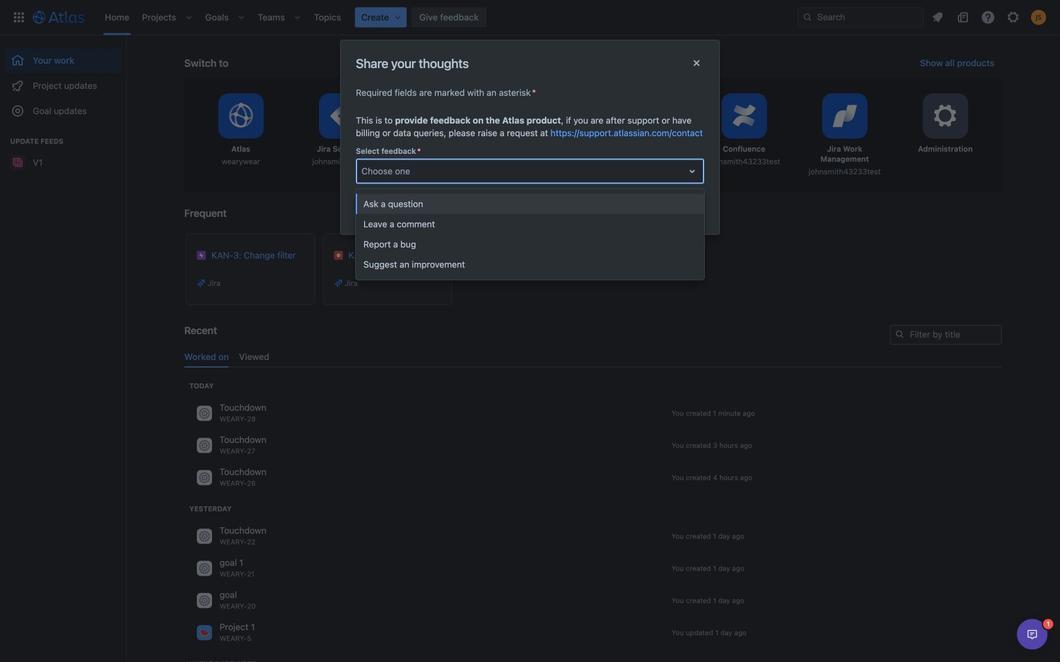 Task type: locate. For each thing, give the bounding box(es) containing it.
open image
[[685, 164, 700, 179]]

4 townsquare image from the top
[[197, 626, 212, 641]]

townsquare image
[[197, 438, 212, 453], [197, 471, 212, 486], [197, 561, 212, 577]]

Filter by title field
[[891, 326, 1001, 344]]

1 vertical spatial townsquare image
[[197, 471, 212, 486]]

0 horizontal spatial jira image
[[196, 278, 206, 288]]

banner
[[0, 0, 1061, 35]]

heading
[[189, 381, 214, 391], [189, 504, 232, 514], [189, 660, 257, 663]]

1 vertical spatial heading
[[189, 504, 232, 514]]

jira image
[[196, 278, 206, 288], [334, 278, 344, 288]]

None search field
[[798, 7, 924, 27]]

2 vertical spatial townsquare image
[[197, 561, 212, 577]]

1 jira image from the left
[[196, 278, 206, 288]]

0 vertical spatial townsquare image
[[197, 438, 212, 453]]

townsquare image
[[197, 406, 212, 421], [197, 529, 212, 544], [197, 594, 212, 609], [197, 626, 212, 641]]

2 jira image from the left
[[334, 278, 344, 288]]

1 horizontal spatial jira image
[[334, 278, 344, 288]]

None text field
[[362, 165, 364, 178]]

close modal image
[[689, 56, 705, 71]]

0 vertical spatial heading
[[189, 381, 214, 391]]

group
[[5, 35, 121, 128], [5, 124, 121, 179]]

1 heading from the top
[[189, 381, 214, 391]]

1 horizontal spatial jira image
[[334, 278, 344, 288]]

help image
[[981, 10, 996, 25]]

0 horizontal spatial jira image
[[196, 278, 206, 288]]

jira image
[[196, 278, 206, 288], [334, 278, 344, 288]]

tab list
[[179, 347, 1008, 368]]

3 townsquare image from the top
[[197, 561, 212, 577]]

top element
[[8, 0, 798, 35]]

2 vertical spatial heading
[[189, 660, 257, 663]]

1 townsquare image from the top
[[197, 438, 212, 453]]

Search field
[[798, 7, 924, 27]]

townsquare image for 4th townsquare image from the bottom
[[197, 438, 212, 453]]



Task type: vqa. For each thing, say whether or not it's contained in the screenshot.
townsquare image to the bottom
yes



Task type: describe. For each thing, give the bounding box(es) containing it.
2 townsquare image from the top
[[197, 529, 212, 544]]

settings image
[[931, 101, 961, 131]]

2 jira image from the left
[[334, 278, 344, 288]]

3 townsquare image from the top
[[197, 594, 212, 609]]

1 group from the top
[[5, 35, 121, 128]]

townsquare image for third townsquare image from the bottom
[[197, 561, 212, 577]]

search image
[[895, 330, 905, 340]]

2 townsquare image from the top
[[197, 471, 212, 486]]

3 heading from the top
[[189, 660, 257, 663]]

2 heading from the top
[[189, 504, 232, 514]]

1 townsquare image from the top
[[197, 406, 212, 421]]

search image
[[803, 12, 813, 22]]

1 jira image from the left
[[196, 278, 206, 288]]

2 group from the top
[[5, 124, 121, 179]]



